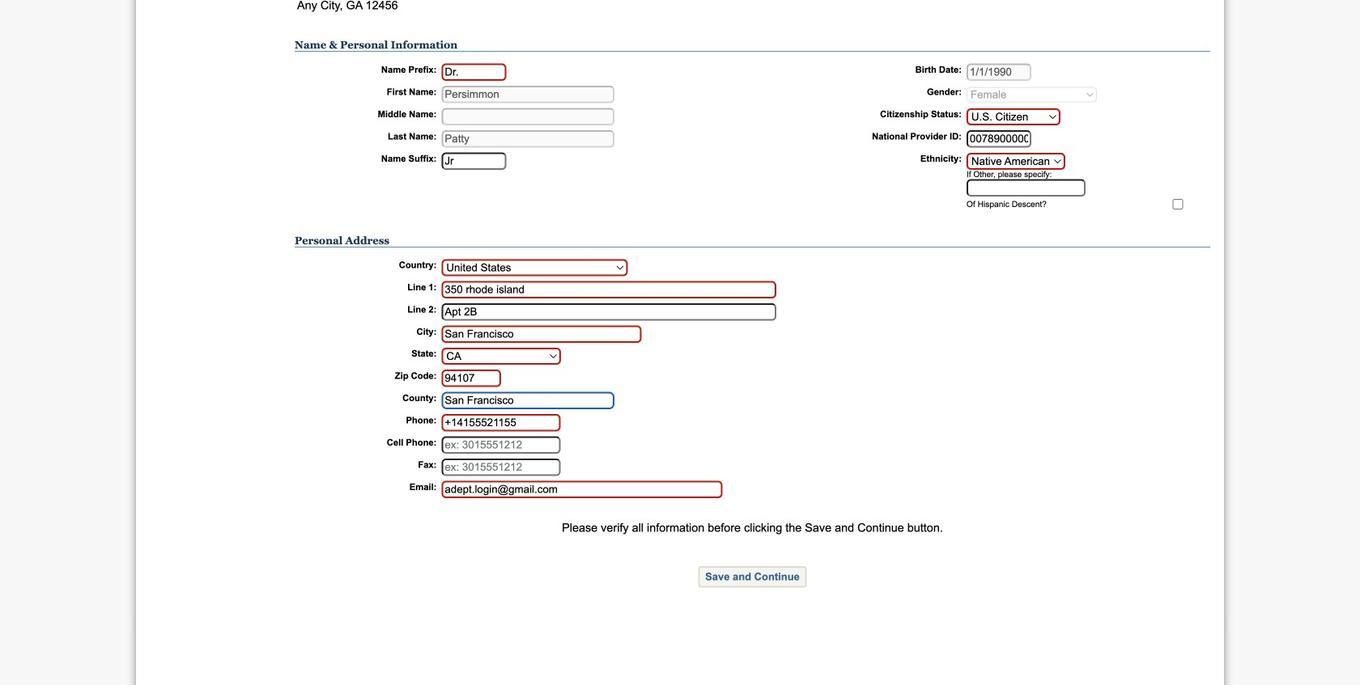 Task type: describe. For each thing, give the bounding box(es) containing it.
ex: 123 Fourth St. text field
[[442, 282, 776, 299]]

ex: Sr | Jr text field
[[442, 153, 506, 170]]



Task type: locate. For each thing, give the bounding box(es) containing it.
1 ex: 3015551212 text field from the top
[[442, 437, 561, 454]]

ex: 3015551212 text field
[[442, 437, 561, 454], [442, 459, 561, 477]]

1 vertical spatial ex: 3015551212 text field
[[442, 459, 561, 477]]

ex: 3015551212 text field
[[442, 415, 561, 432]]

MM/DD/YYYY text field
[[967, 64, 1031, 81]]

None text field
[[442, 108, 614, 126], [442, 130, 614, 148], [967, 130, 1031, 148], [967, 179, 1086, 197], [442, 392, 614, 410], [442, 108, 614, 126], [442, 130, 614, 148], [967, 130, 1031, 148], [967, 179, 1086, 197], [442, 392, 614, 410]]

None submit
[[698, 567, 807, 588]]

ex: Mr | Mrs text field
[[442, 64, 506, 81]]

None text field
[[442, 86, 614, 103], [442, 326, 641, 343], [442, 86, 614, 103], [442, 326, 641, 343]]

ex: 30303 text field
[[442, 370, 501, 388]]

ex: Apt. 100 text field
[[442, 304, 776, 321]]

2 ex: 3015551212 text field from the top
[[442, 459, 561, 477]]

ex: username@domain.com text field
[[442, 481, 722, 499]]

None checkbox
[[1173, 199, 1183, 210]]

0 vertical spatial ex: 3015551212 text field
[[442, 437, 561, 454]]



